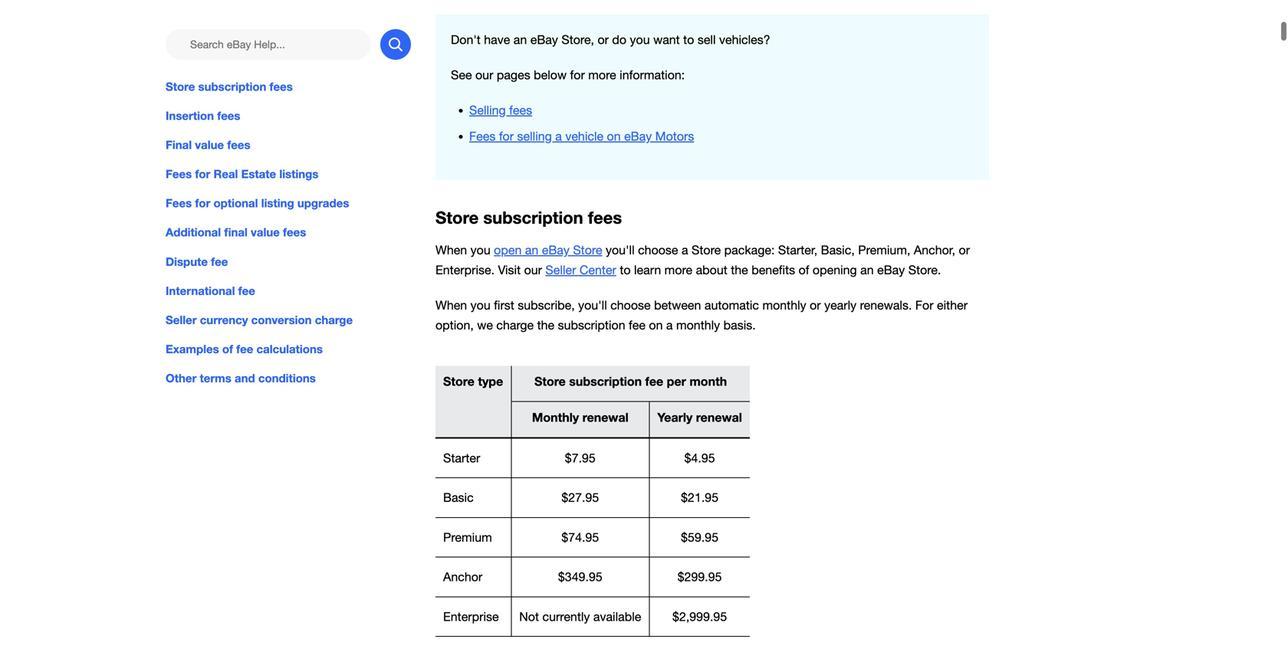 Task type: locate. For each thing, give the bounding box(es) containing it.
listing
[[261, 196, 294, 210]]

0 vertical spatial you'll
[[606, 241, 635, 256]]

when inside when you first subscribe, you'll choose between automatic monthly or yearly renewals. for either option, we charge the subscription fee on a monthly basis.
[[436, 297, 467, 311]]

either
[[937, 297, 968, 311]]

seller currency conversion charge
[[166, 313, 353, 327]]

0 vertical spatial monthly
[[763, 297, 807, 311]]

fees
[[270, 80, 293, 94], [509, 102, 532, 116], [217, 109, 240, 123], [227, 138, 250, 152], [588, 206, 622, 226], [283, 226, 306, 239]]

store subscription fees up when you open an ebay store
[[436, 206, 622, 226]]

1 horizontal spatial a
[[666, 317, 673, 331]]

our inside you'll choose a store package: starter, basic, premium, anchor, or enterprise. visit our
[[524, 261, 542, 276]]

store subscription fees
[[166, 80, 293, 94], [436, 206, 622, 226]]

choose
[[638, 241, 678, 256], [611, 297, 651, 311]]

0 horizontal spatial more
[[588, 66, 616, 80]]

subscription down the 'subscribe,'
[[558, 317, 625, 331]]

0 horizontal spatial renewal
[[583, 409, 629, 423]]

choose down learn
[[611, 297, 651, 311]]

store
[[166, 80, 195, 94], [436, 206, 479, 226], [573, 241, 602, 256], [692, 241, 721, 256], [443, 373, 475, 387], [534, 373, 566, 387]]

additional
[[166, 226, 221, 239]]

for up additional
[[195, 196, 210, 210]]

on down between
[[649, 317, 663, 331]]

when you first subscribe, you'll choose between automatic monthly or yearly renewals. for either option, we charge the subscription fee on a monthly basis.
[[436, 297, 968, 331]]

a inside when you first subscribe, you'll choose between automatic monthly or yearly renewals. for either option, we charge the subscription fee on a monthly basis.
[[666, 317, 673, 331]]

0 vertical spatial our
[[475, 66, 493, 80]]

the down the 'subscribe,'
[[537, 317, 555, 331]]

you'll down 'center'
[[578, 297, 607, 311]]

a right selling
[[555, 128, 562, 142]]

on right vehicle
[[607, 128, 621, 142]]

2 renewal from the left
[[696, 409, 742, 423]]

currently
[[543, 608, 590, 623]]

listings
[[279, 167, 319, 181]]

1 vertical spatial seller
[[166, 313, 197, 327]]

fees up the fees for real estate listings
[[227, 138, 250, 152]]

0 vertical spatial store subscription fees
[[166, 80, 293, 94]]

or left do
[[598, 31, 609, 45]]

store up the seller center link
[[573, 241, 602, 256]]

1 vertical spatial store subscription fees
[[436, 206, 622, 226]]

ebay up the seller center link
[[542, 241, 570, 256]]

1 renewal from the left
[[583, 409, 629, 423]]

final value fees
[[166, 138, 250, 152]]

a up between
[[682, 241, 688, 256]]

examples
[[166, 342, 219, 356]]

our right "see" on the top of the page
[[475, 66, 493, 80]]

see our pages below for more information:
[[451, 66, 685, 80]]

1 vertical spatial our
[[524, 261, 542, 276]]

renewal down store subscription fee per month
[[583, 409, 629, 423]]

1 vertical spatial of
[[222, 342, 233, 356]]

0 horizontal spatial value
[[195, 138, 224, 152]]

0 vertical spatial seller
[[546, 261, 576, 276]]

monthly down between
[[676, 317, 720, 331]]

$2,999.95
[[673, 608, 727, 623]]

fee up and
[[236, 342, 253, 356]]

the inside when you first subscribe, you'll choose between automatic monthly or yearly renewals. for either option, we charge the subscription fee on a monthly basis.
[[537, 317, 555, 331]]

fee up international fee
[[211, 255, 228, 269]]

for for vehicle
[[499, 128, 514, 142]]

you for when you first subscribe, you'll choose between automatic monthly or yearly renewals. for either option, we charge the subscription fee on a monthly basis.
[[471, 297, 491, 311]]

fees for selling a vehicle on ebay motors
[[469, 128, 694, 142]]

fees down final
[[166, 167, 192, 181]]

for for listings
[[195, 167, 210, 181]]

$7.95
[[565, 450, 596, 464]]

the down package:
[[731, 261, 748, 276]]

0 horizontal spatial the
[[537, 317, 555, 331]]

1 vertical spatial more
[[665, 261, 693, 276]]

2 vertical spatial an
[[861, 261, 874, 276]]

fees inside the fees for real estate listings link
[[166, 167, 192, 181]]

our right visit
[[524, 261, 542, 276]]

more down the don't have an ebay store, or do you want to sell vehicles?
[[588, 66, 616, 80]]

renewal for yearly renewal
[[696, 409, 742, 423]]

1 horizontal spatial more
[[665, 261, 693, 276]]

fees up insertion fees link
[[270, 80, 293, 94]]

1 vertical spatial or
[[959, 241, 970, 256]]

fees for fees for optional listing upgrades
[[166, 196, 192, 210]]

visit
[[498, 261, 521, 276]]

value down the insertion fees
[[195, 138, 224, 152]]

1 horizontal spatial seller
[[546, 261, 576, 276]]

of down starter,
[[799, 261, 809, 276]]

fee down learn
[[629, 317, 646, 331]]

$349.95
[[558, 569, 603, 583]]

fees for real estate listings link
[[166, 166, 411, 183]]

calculations
[[257, 342, 323, 356]]

1 vertical spatial on
[[649, 317, 663, 331]]

store subscription fee per month
[[534, 373, 727, 387]]

when for when you open an ebay store
[[436, 241, 467, 256]]

a
[[555, 128, 562, 142], [682, 241, 688, 256], [666, 317, 673, 331]]

fees for optional listing upgrades link
[[166, 195, 411, 212]]

you'll
[[606, 241, 635, 256], [578, 297, 607, 311]]

2 horizontal spatial or
[[959, 241, 970, 256]]

you up enterprise.
[[471, 241, 491, 256]]

store left 'type' at the left of page
[[443, 373, 475, 387]]

you right do
[[630, 31, 650, 45]]

insertion fees
[[166, 109, 240, 123]]

anchor
[[443, 569, 483, 583]]

1 horizontal spatial on
[[649, 317, 663, 331]]

to left the "sell"
[[683, 31, 694, 45]]

choose up learn
[[638, 241, 678, 256]]

of
[[799, 261, 809, 276], [222, 342, 233, 356]]

international fee link
[[166, 282, 411, 299]]

1 horizontal spatial or
[[810, 297, 821, 311]]

for for upgrades
[[195, 196, 210, 210]]

2 vertical spatial you
[[471, 297, 491, 311]]

you up we
[[471, 297, 491, 311]]

an down premium,
[[861, 261, 874, 276]]

0 horizontal spatial on
[[607, 128, 621, 142]]

center
[[580, 261, 616, 276]]

subscription inside when you first subscribe, you'll choose between automatic monthly or yearly renewals. for either option, we charge the subscription fee on a monthly basis.
[[558, 317, 625, 331]]

subscription up when you open an ebay store
[[483, 206, 583, 226]]

ebay left store,
[[530, 31, 558, 45]]

our
[[475, 66, 493, 80], [524, 261, 542, 276]]

you'll up 'center'
[[606, 241, 635, 256]]

1 vertical spatial when
[[436, 297, 467, 311]]

fee inside when you first subscribe, you'll choose between automatic monthly or yearly renewals. for either option, we charge the subscription fee on a monthly basis.
[[629, 317, 646, 331]]

0 horizontal spatial our
[[475, 66, 493, 80]]

1 vertical spatial you
[[471, 241, 491, 256]]

see
[[451, 66, 472, 80]]

1 horizontal spatial charge
[[496, 317, 534, 331]]

seller down open an ebay store link
[[546, 261, 576, 276]]

for down selling fees
[[499, 128, 514, 142]]

of down currency
[[222, 342, 233, 356]]

fees up additional
[[166, 196, 192, 210]]

fees down selling
[[469, 128, 496, 142]]

a down between
[[666, 317, 673, 331]]

seller up examples
[[166, 313, 197, 327]]

motors
[[655, 128, 694, 142]]

0 vertical spatial a
[[555, 128, 562, 142]]

value
[[195, 138, 224, 152], [251, 226, 280, 239]]

don't have an ebay store, or do you want to sell vehicles?
[[451, 31, 770, 45]]

1 vertical spatial you'll
[[578, 297, 607, 311]]

subscribe,
[[518, 297, 575, 311]]

store up 'insertion'
[[166, 80, 195, 94]]

selling fees link
[[469, 102, 532, 116]]

insertion fees link
[[166, 107, 411, 124]]

or left "yearly"
[[810, 297, 821, 311]]

below
[[534, 66, 567, 80]]

fees up 'center'
[[588, 206, 622, 226]]

an
[[514, 31, 527, 45], [525, 241, 539, 256], [861, 261, 874, 276]]

store subscription fees link
[[166, 78, 411, 95]]

renewal
[[583, 409, 629, 423], [696, 409, 742, 423]]

for left real
[[195, 167, 210, 181]]

1 vertical spatial to
[[620, 261, 631, 276]]

basis.
[[724, 317, 756, 331]]

a inside you'll choose a store package: starter, basic, premium, anchor, or enterprise. visit our
[[682, 241, 688, 256]]

you inside when you first subscribe, you'll choose between automatic monthly or yearly renewals. for either option, we charge the subscription fee on a monthly basis.
[[471, 297, 491, 311]]

0 horizontal spatial or
[[598, 31, 609, 45]]

fees up selling
[[509, 102, 532, 116]]

2 vertical spatial or
[[810, 297, 821, 311]]

0 vertical spatial or
[[598, 31, 609, 45]]

examples of fee calculations link
[[166, 341, 411, 358]]

1 vertical spatial fees
[[166, 167, 192, 181]]

an right "have"
[[514, 31, 527, 45]]

or
[[598, 31, 609, 45], [959, 241, 970, 256], [810, 297, 821, 311]]

value right final
[[251, 226, 280, 239]]

0 horizontal spatial to
[[620, 261, 631, 276]]

1 horizontal spatial of
[[799, 261, 809, 276]]

0 vertical spatial fees
[[469, 128, 496, 142]]

1 horizontal spatial to
[[683, 31, 694, 45]]

to left learn
[[620, 261, 631, 276]]

fees inside fees for optional listing upgrades link
[[166, 196, 192, 210]]

renewal for monthly renewal
[[583, 409, 629, 423]]

0 horizontal spatial a
[[555, 128, 562, 142]]

1 vertical spatial a
[[682, 241, 688, 256]]

1 horizontal spatial our
[[524, 261, 542, 276]]

1 when from the top
[[436, 241, 467, 256]]

0 vertical spatial of
[[799, 261, 809, 276]]

month
[[690, 373, 727, 387]]

1 vertical spatial the
[[537, 317, 555, 331]]

charge right 'conversion' at the left of page
[[315, 313, 353, 327]]

fee
[[211, 255, 228, 269], [238, 284, 255, 298], [629, 317, 646, 331], [236, 342, 253, 356], [645, 373, 664, 387]]

0 horizontal spatial store subscription fees
[[166, 80, 293, 94]]

fees down fees for optional listing upgrades link
[[283, 226, 306, 239]]

not currently available
[[519, 608, 641, 623]]

1 vertical spatial choose
[[611, 297, 651, 311]]

fees for selling a vehicle on ebay motors link
[[469, 128, 694, 142]]

store up the about at the right
[[692, 241, 721, 256]]

you
[[630, 31, 650, 45], [471, 241, 491, 256], [471, 297, 491, 311]]

store subscription fees up the insertion fees
[[166, 80, 293, 94]]

or right anchor,
[[959, 241, 970, 256]]

0 horizontal spatial monthly
[[676, 317, 720, 331]]

charge down first
[[496, 317, 534, 331]]

fee up seller currency conversion charge
[[238, 284, 255, 298]]

1 vertical spatial value
[[251, 226, 280, 239]]

$27.95
[[562, 489, 599, 503]]

subscription inside "link"
[[198, 80, 266, 94]]

0 horizontal spatial of
[[222, 342, 233, 356]]

additional final value fees link
[[166, 224, 411, 241]]

dispute fee
[[166, 255, 228, 269]]

or inside you'll choose a store package: starter, basic, premium, anchor, or enterprise. visit our
[[959, 241, 970, 256]]

store subscription fees inside store subscription fees "link"
[[166, 80, 293, 94]]

subscription up the insertion fees
[[198, 80, 266, 94]]

yearly renewal
[[658, 409, 742, 423]]

renewal down month
[[696, 409, 742, 423]]

1 horizontal spatial renewal
[[696, 409, 742, 423]]

0 vertical spatial when
[[436, 241, 467, 256]]

pages
[[497, 66, 530, 80]]

2 vertical spatial a
[[666, 317, 673, 331]]

when up the option,
[[436, 297, 467, 311]]

0 horizontal spatial charge
[[315, 313, 353, 327]]

you'll inside when you first subscribe, you'll choose between automatic monthly or yearly renewals. for either option, we charge the subscription fee on a monthly basis.
[[578, 297, 607, 311]]

opening
[[813, 261, 857, 276]]

option,
[[436, 317, 474, 331]]

0 horizontal spatial seller
[[166, 313, 197, 327]]

2 when from the top
[[436, 297, 467, 311]]

1 horizontal spatial value
[[251, 226, 280, 239]]

0 vertical spatial choose
[[638, 241, 678, 256]]

more right learn
[[665, 261, 693, 276]]

an right open
[[525, 241, 539, 256]]

0 vertical spatial the
[[731, 261, 748, 276]]

2 vertical spatial fees
[[166, 196, 192, 210]]

$299.95
[[678, 569, 722, 583]]

subscription
[[198, 80, 266, 94], [483, 206, 583, 226], [558, 317, 625, 331], [569, 373, 642, 387]]

ebay left "motors"
[[624, 128, 652, 142]]

2 horizontal spatial a
[[682, 241, 688, 256]]

$4.95
[[685, 450, 715, 464]]

to
[[683, 31, 694, 45], [620, 261, 631, 276]]

or inside when you first subscribe, you'll choose between automatic monthly or yearly renewals. for either option, we charge the subscription fee on a monthly basis.
[[810, 297, 821, 311]]

fees up final value fees
[[217, 109, 240, 123]]

dispute
[[166, 255, 208, 269]]

when up enterprise.
[[436, 241, 467, 256]]

monthly down benefits
[[763, 297, 807, 311]]



Task type: vqa. For each thing, say whether or not it's contained in the screenshot.


Task type: describe. For each thing, give the bounding box(es) containing it.
automatic
[[705, 297, 759, 311]]

open an ebay store link
[[494, 241, 602, 256]]

selling
[[517, 128, 552, 142]]

when you open an ebay store
[[436, 241, 602, 256]]

enterprise
[[443, 608, 499, 623]]

we
[[477, 317, 493, 331]]

you'll choose a store package: starter, basic, premium, anchor, or enterprise. visit our
[[436, 241, 970, 276]]

seller center link
[[546, 261, 616, 276]]

yearly
[[658, 409, 693, 423]]

available
[[593, 608, 641, 623]]

basic
[[443, 489, 474, 503]]

or for for
[[810, 297, 821, 311]]

seller center to learn more about the benefits of opening an ebay store.
[[546, 261, 941, 276]]

want
[[653, 31, 680, 45]]

upgrades
[[297, 196, 349, 210]]

benefits
[[752, 261, 795, 276]]

1 horizontal spatial store subscription fees
[[436, 206, 622, 226]]

1 horizontal spatial monthly
[[763, 297, 807, 311]]

type
[[478, 373, 503, 387]]

other
[[166, 372, 197, 385]]

sell
[[698, 31, 716, 45]]

$74.95
[[562, 529, 599, 543]]

package:
[[724, 241, 775, 256]]

fee left per
[[645, 373, 664, 387]]

renewals.
[[860, 297, 912, 311]]

enterprise.
[[436, 261, 495, 276]]

seller currency conversion charge link
[[166, 312, 411, 329]]

examples of fee calculations
[[166, 342, 323, 356]]

not
[[519, 608, 539, 623]]

other terms and conditions
[[166, 372, 316, 385]]

0 vertical spatial more
[[588, 66, 616, 80]]

fees inside "link"
[[270, 80, 293, 94]]

other terms and conditions link
[[166, 370, 411, 387]]

dispute fee link
[[166, 253, 411, 270]]

0 vertical spatial you
[[630, 31, 650, 45]]

store.
[[909, 261, 941, 276]]

between
[[654, 297, 701, 311]]

$21.95
[[681, 489, 719, 503]]

information:
[[620, 66, 685, 80]]

store,
[[562, 31, 594, 45]]

0 vertical spatial an
[[514, 31, 527, 45]]

have
[[484, 31, 510, 45]]

per
[[667, 373, 686, 387]]

when for when you first subscribe, you'll choose between automatic monthly or yearly renewals. for either option, we charge the subscription fee on a monthly basis.
[[436, 297, 467, 311]]

0 vertical spatial value
[[195, 138, 224, 152]]

seller for seller center to learn more about the benefits of opening an ebay store.
[[546, 261, 576, 276]]

seller for seller currency conversion charge
[[166, 313, 197, 327]]

store inside you'll choose a store package: starter, basic, premium, anchor, or enterprise. visit our
[[692, 241, 721, 256]]

on inside when you first subscribe, you'll choose between automatic monthly or yearly renewals. for either option, we charge the subscription fee on a monthly basis.
[[649, 317, 663, 331]]

don't
[[451, 31, 481, 45]]

vehicle
[[565, 128, 604, 142]]

fees for fees for real estate listings
[[166, 167, 192, 181]]

terms
[[200, 372, 231, 385]]

store up enterprise.
[[436, 206, 479, 226]]

do
[[612, 31, 627, 45]]

premium
[[443, 529, 492, 543]]

monthly
[[532, 409, 579, 423]]

subscription up monthly renewal
[[569, 373, 642, 387]]

0 vertical spatial on
[[607, 128, 621, 142]]

1 vertical spatial monthly
[[676, 317, 720, 331]]

charge inside when you first subscribe, you'll choose between automatic monthly or yearly renewals. for either option, we charge the subscription fee on a monthly basis.
[[496, 317, 534, 331]]

first
[[494, 297, 514, 311]]

fees for fees for selling a vehicle on ebay motors
[[469, 128, 496, 142]]

store inside "link"
[[166, 80, 195, 94]]

optional
[[214, 196, 258, 210]]

yearly
[[824, 297, 857, 311]]

selling
[[469, 102, 506, 116]]

store up monthly
[[534, 373, 566, 387]]

fees for real estate listings
[[166, 167, 319, 181]]

you for when you open an ebay store
[[471, 241, 491, 256]]

for
[[916, 297, 934, 311]]

premium,
[[858, 241, 911, 256]]

final
[[224, 226, 248, 239]]

choose inside when you first subscribe, you'll choose between automatic monthly or yearly renewals. for either option, we charge the subscription fee on a monthly basis.
[[611, 297, 651, 311]]

$59.95
[[681, 529, 719, 543]]

choose inside you'll choose a store package: starter, basic, premium, anchor, or enterprise. visit our
[[638, 241, 678, 256]]

0 vertical spatial to
[[683, 31, 694, 45]]

insertion
[[166, 109, 214, 123]]

ebay down premium,
[[877, 261, 905, 276]]

or for our
[[959, 241, 970, 256]]

open
[[494, 241, 522, 256]]

currency
[[200, 313, 248, 327]]

international
[[166, 284, 235, 298]]

starter,
[[778, 241, 818, 256]]

and
[[235, 372, 255, 385]]

final value fees link
[[166, 137, 411, 153]]

1 horizontal spatial the
[[731, 261, 748, 276]]

international fee
[[166, 284, 255, 298]]

for right below
[[570, 66, 585, 80]]

selling fees
[[469, 102, 532, 116]]

real
[[214, 167, 238, 181]]

Search eBay Help... text field
[[166, 29, 371, 60]]

final
[[166, 138, 192, 152]]

basic,
[[821, 241, 855, 256]]

fees for optional listing upgrades
[[166, 196, 349, 210]]

1 vertical spatial an
[[525, 241, 539, 256]]

monthly renewal
[[532, 409, 629, 423]]

about
[[696, 261, 728, 276]]

you'll inside you'll choose a store package: starter, basic, premium, anchor, or enterprise. visit our
[[606, 241, 635, 256]]

starter
[[443, 450, 480, 464]]



